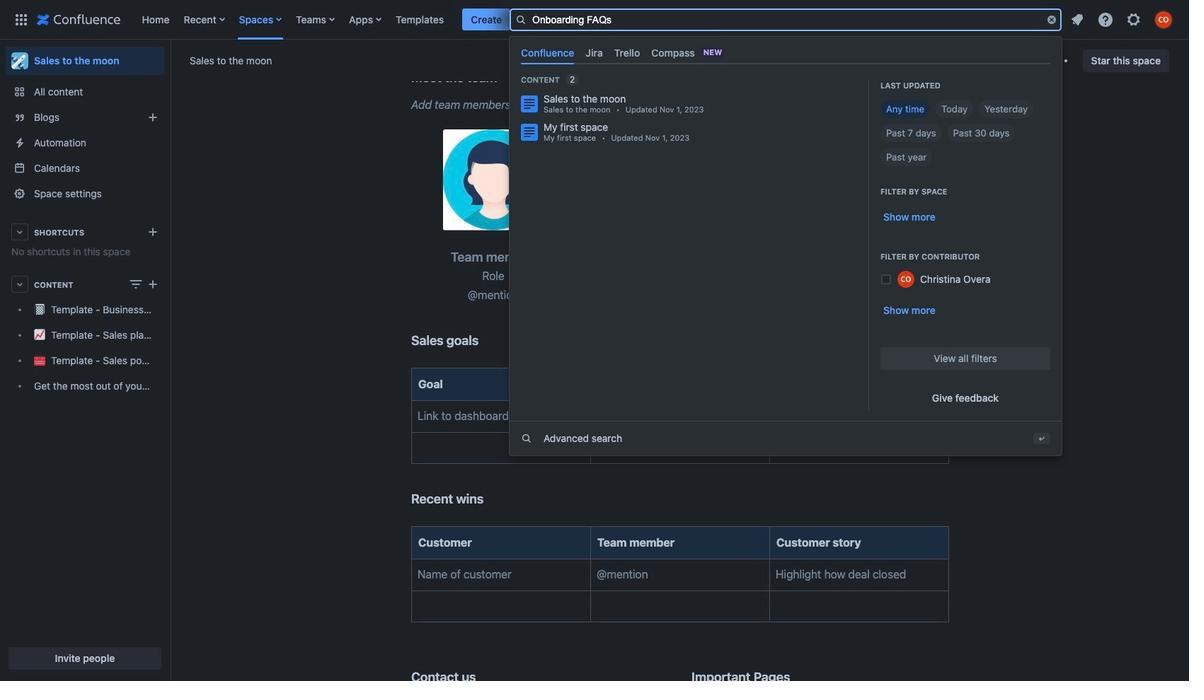 Task type: describe. For each thing, give the bounding box(es) containing it.
copy link image
[[973, 52, 990, 69]]

list for appswitcher icon
[[135, 0, 819, 39]]

1 tab from the left
[[515, 41, 580, 64]]

help icon image
[[1097, 11, 1114, 28]]

3 tab from the left
[[609, 41, 646, 64]]

more actions image
[[1052, 52, 1069, 69]]

edit this page image
[[903, 52, 920, 69]]

1 horizontal spatial copy image
[[496, 68, 513, 85]]

2 page image from the top
[[521, 124, 538, 141]]

tree inside space element
[[6, 297, 164, 399]]

global element
[[8, 0, 819, 39]]

change view image
[[127, 276, 144, 293]]

collapse sidebar image
[[154, 47, 185, 75]]

settings icon image
[[1126, 11, 1143, 28]]

list item inside list
[[462, 8, 511, 31]]

list for premium image
[[1065, 7, 1181, 32]]

1 page image from the top
[[521, 95, 538, 112]]

2 tab from the left
[[580, 41, 609, 64]]

notification icon image
[[1069, 11, 1086, 28]]

add shortcut image
[[144, 224, 161, 241]]



Task type: vqa. For each thing, say whether or not it's contained in the screenshot.
Create image
no



Task type: locate. For each thing, give the bounding box(es) containing it.
angie.svg image
[[443, 129, 544, 230]]

copy image
[[496, 68, 513, 85], [477, 332, 494, 349]]

search image
[[515, 14, 527, 25]]

tab
[[515, 41, 580, 64], [580, 41, 609, 64], [609, 41, 646, 64]]

1 horizontal spatial list
[[1065, 7, 1181, 32]]

1 vertical spatial copy image
[[477, 332, 494, 349]]

create a page image
[[144, 276, 161, 293]]

confluence image
[[37, 11, 121, 28], [37, 11, 121, 28]]

create a blog image
[[144, 109, 161, 126]]

tab list
[[515, 41, 1056, 64]]

page image
[[521, 95, 538, 112], [521, 124, 538, 141]]

list
[[135, 0, 819, 39], [1065, 7, 1181, 32]]

space element
[[0, 40, 170, 682]]

last updated option group
[[881, 100, 1051, 166]]

0 horizontal spatial copy image
[[477, 332, 494, 349]]

1 vertical spatial page image
[[521, 124, 538, 141]]

Search Confluence field
[[510, 8, 1062, 31]]

list item
[[462, 8, 511, 31]]

advanced search image
[[521, 433, 532, 444]]

0 vertical spatial copy image
[[496, 68, 513, 85]]

0 vertical spatial page image
[[521, 95, 538, 112]]

tree
[[6, 297, 164, 399]]

copy image
[[482, 491, 499, 508], [475, 669, 492, 682], [789, 669, 806, 682]]

appswitcher icon image
[[13, 11, 30, 28]]

0 horizontal spatial list
[[135, 0, 819, 39]]

clear search session image
[[1046, 14, 1058, 25]]

premium image
[[840, 14, 851, 25]]

None search field
[[510, 8, 1062, 31]]

banner
[[0, 0, 1189, 456]]



